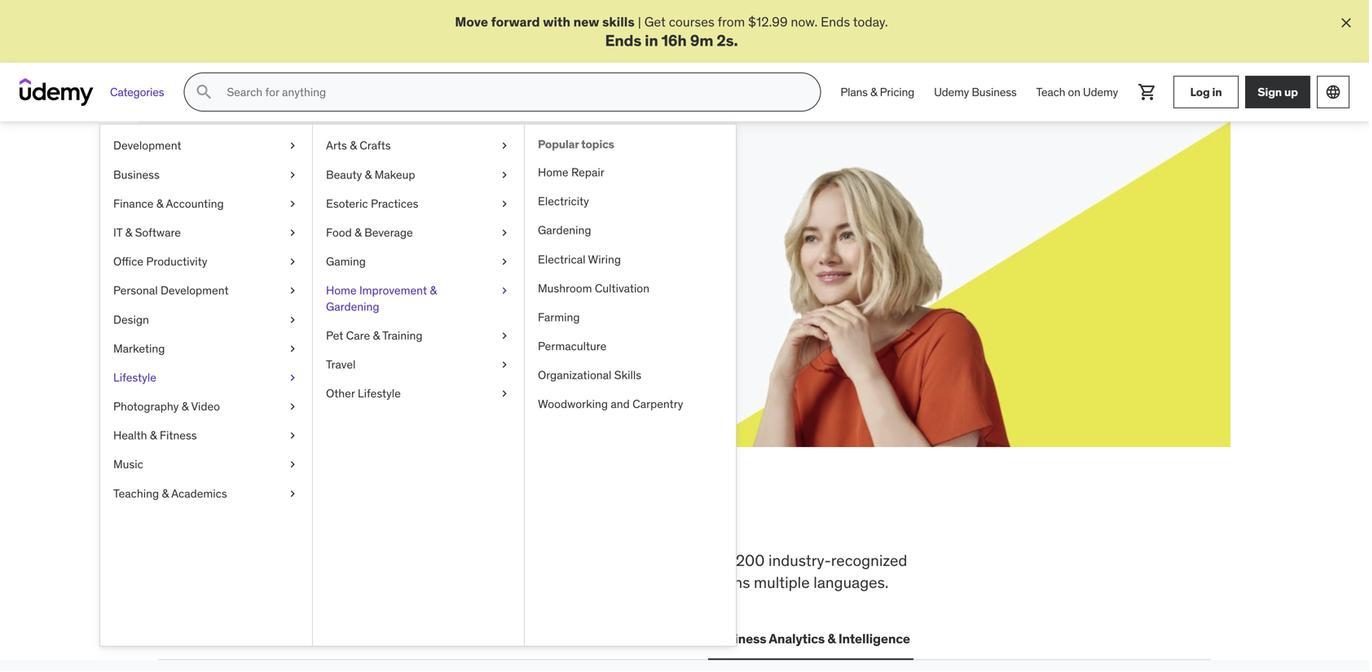 Task type: describe. For each thing, give the bounding box(es) containing it.
video
[[191, 400, 220, 414]]

xsmall image for food & beverage
[[498, 225, 511, 241]]

electrical wiring
[[538, 252, 621, 267]]

xsmall image for arts & crafts
[[498, 138, 511, 154]]

leadership button
[[406, 620, 480, 659]]

health & fitness
[[113, 429, 197, 443]]

health
[[113, 429, 147, 443]]

0 vertical spatial for
[[295, 193, 333, 226]]

electrical
[[538, 252, 586, 267]]

critical
[[224, 551, 270, 571]]

organizational skills link
[[525, 361, 736, 390]]

xsmall image for music
[[286, 457, 299, 473]]

in inside move forward with new skills | get courses from $12.99 now. ends today. ends in 16h 9m 2s .
[[645, 30, 659, 50]]

esoteric
[[326, 196, 368, 211]]

and inside covering critical workplace skills to technical topics, including prep content for over 200 industry-recognized certifications, our catalog supports well-rounded professional development and spans multiple languages.
[[680, 573, 706, 593]]

gaming
[[326, 254, 366, 269]]

udemy business
[[935, 85, 1017, 99]]

business analytics & intelligence
[[712, 631, 911, 648]]

0 horizontal spatial ends
[[605, 30, 642, 50]]

spans
[[710, 573, 751, 593]]

over
[[703, 551, 733, 571]]

skills inside covering critical workplace skills to technical topics, including prep content for over 200 industry-recognized certifications, our catalog supports well-rounded professional development and spans multiple languages.
[[349, 551, 384, 571]]

skills inside move forward with new skills | get courses from $12.99 now. ends today. ends in 16h 9m 2s .
[[603, 13, 635, 30]]

our
[[256, 573, 278, 593]]

rounded
[[436, 573, 494, 593]]

languages.
[[814, 573, 889, 593]]

certifications,
[[158, 573, 252, 593]]

home improvement & gardening element
[[524, 125, 736, 647]]

woodworking and carpentry
[[538, 397, 684, 412]]

woodworking
[[538, 397, 608, 412]]

close image
[[1339, 15, 1355, 31]]

other
[[326, 387, 355, 401]]

home for home improvement & gardening
[[326, 283, 357, 298]]

topics
[[582, 137, 615, 152]]

analytics
[[769, 631, 825, 648]]

teach on udemy link
[[1027, 73, 1129, 112]]

marketing link
[[100, 335, 312, 364]]

makeup
[[375, 167, 415, 182]]

xsmall image for finance & accounting
[[286, 196, 299, 212]]

log in
[[1191, 85, 1223, 99]]

skills inside skills for your future expand your potential with a course for as little as $12.99. sale ends today.
[[217, 193, 290, 226]]

lifestyle inside other lifestyle link
[[358, 387, 401, 401]]

care
[[346, 328, 370, 343]]

business analytics & intelligence button
[[708, 620, 914, 659]]

& for beverage
[[355, 225, 362, 240]]

office productivity link
[[100, 248, 312, 277]]

permaculture
[[538, 339, 607, 354]]

arts
[[326, 138, 347, 153]]

it certifications button
[[290, 620, 393, 659]]

xsmall image for gaming
[[498, 254, 511, 270]]

well-
[[402, 573, 436, 593]]

with inside move forward with new skills | get courses from $12.99 now. ends today. ends in 16h 9m 2s .
[[543, 13, 571, 30]]

home for home repair
[[538, 165, 569, 180]]

teaching
[[113, 487, 159, 501]]

business for business analytics & intelligence
[[712, 631, 767, 648]]

for for your
[[427, 233, 443, 250]]

software
[[135, 225, 181, 240]]

with inside skills for your future expand your potential with a course for as little as $12.99. sale ends today.
[[347, 233, 372, 250]]

plans & pricing link
[[831, 73, 925, 112]]

xsmall image for home improvement & gardening
[[498, 283, 511, 299]]

marketing
[[113, 342, 165, 356]]

finance & accounting link
[[100, 189, 312, 219]]

xsmall image for photography & video
[[286, 399, 299, 415]]

development inside "link"
[[113, 138, 181, 153]]

up
[[1285, 85, 1299, 99]]

fitness
[[160, 429, 197, 443]]

& for crafts
[[350, 138, 357, 153]]

food & beverage
[[326, 225, 413, 240]]

1 horizontal spatial your
[[338, 193, 397, 226]]

web development button
[[158, 620, 276, 659]]

leadership
[[409, 631, 476, 648]]

for for workplace
[[680, 551, 699, 571]]

data science
[[496, 631, 576, 648]]

xsmall image for business
[[286, 167, 299, 183]]

woodworking and carpentry link
[[525, 390, 736, 419]]

personal development link
[[100, 277, 312, 306]]

on
[[1069, 85, 1081, 99]]

office
[[113, 254, 144, 269]]

xsmall image for development
[[286, 138, 299, 154]]

professional
[[498, 573, 582, 593]]

1 as from the left
[[446, 233, 460, 250]]

categories
[[110, 85, 164, 99]]

personal development
[[113, 283, 229, 298]]

xsmall image for lifestyle
[[286, 370, 299, 386]]

photography
[[113, 400, 179, 414]]

.
[[734, 30, 738, 50]]

esoteric practices link
[[313, 189, 524, 219]]

& for accounting
[[156, 196, 163, 211]]

permaculture link
[[525, 332, 736, 361]]

beauty & makeup link
[[313, 160, 524, 189]]

photography & video link
[[100, 393, 312, 422]]

office productivity
[[113, 254, 207, 269]]

farming
[[538, 310, 580, 325]]

accounting
[[166, 196, 224, 211]]

& for academics
[[162, 487, 169, 501]]

& for makeup
[[365, 167, 372, 182]]

log in link
[[1174, 76, 1239, 109]]

xsmall image for marketing
[[286, 341, 299, 357]]

pet care & training link
[[313, 322, 524, 351]]

teach
[[1037, 85, 1066, 99]]

home repair link
[[525, 158, 736, 187]]

development for web
[[192, 631, 273, 648]]

beauty
[[326, 167, 362, 182]]

future
[[402, 193, 481, 226]]

sign
[[1258, 85, 1283, 99]]

pet care & training
[[326, 328, 423, 343]]

you
[[364, 498, 423, 540]]

choose a language image
[[1326, 84, 1342, 100]]

music link
[[100, 451, 312, 480]]

data
[[496, 631, 525, 648]]

today. inside move forward with new skills | get courses from $12.99 now. ends today. ends in 16h 9m 2s .
[[854, 13, 889, 30]]

mushroom
[[538, 281, 592, 296]]

intelligence
[[839, 631, 911, 648]]

xsmall image for esoteric practices
[[498, 196, 511, 212]]

xsmall image for it & software
[[286, 225, 299, 241]]

xsmall image for beauty & makeup
[[498, 167, 511, 183]]

submit search image
[[194, 83, 214, 102]]

1 horizontal spatial ends
[[821, 13, 851, 30]]

including
[[521, 551, 584, 571]]

academics
[[171, 487, 227, 501]]



Task type: vqa. For each thing, say whether or not it's contained in the screenshot.
the technical
yes



Task type: locate. For each thing, give the bounding box(es) containing it.
xsmall image inside other lifestyle link
[[498, 386, 511, 402]]

content
[[623, 551, 677, 571]]

& inside "home improvement & gardening"
[[430, 283, 437, 298]]

today. right now.
[[854, 13, 889, 30]]

& for fitness
[[150, 429, 157, 443]]

move forward with new skills | get courses from $12.99 now. ends today. ends in 16h 9m 2s .
[[455, 13, 889, 50]]

1 horizontal spatial home
[[538, 165, 569, 180]]

organizational
[[538, 368, 612, 383]]

1 horizontal spatial with
[[543, 13, 571, 30]]

from
[[718, 13, 745, 30]]

the
[[212, 498, 264, 540]]

skills
[[603, 13, 635, 30], [270, 498, 358, 540], [349, 551, 384, 571]]

development
[[113, 138, 181, 153], [161, 283, 229, 298], [192, 631, 273, 648]]

development down office productivity link
[[161, 283, 229, 298]]

xsmall image inside health & fitness link
[[286, 428, 299, 444]]

0 vertical spatial development
[[113, 138, 181, 153]]

0 horizontal spatial udemy
[[935, 85, 970, 99]]

Search for anything text field
[[224, 78, 801, 106]]

industry-
[[769, 551, 831, 571]]

forward
[[491, 13, 540, 30]]

today. down "food" at the top left
[[322, 251, 357, 268]]

and down over
[[680, 573, 706, 593]]

xsmall image inside 'finance & accounting' link
[[286, 196, 299, 212]]

topics,
[[471, 551, 517, 571]]

xsmall image for teaching & academics
[[286, 486, 299, 502]]

ends down the |
[[605, 30, 642, 50]]

business left teach
[[972, 85, 1017, 99]]

0 vertical spatial with
[[543, 13, 571, 30]]

communication button
[[592, 620, 695, 659]]

& right beauty
[[365, 167, 372, 182]]

development for personal
[[161, 283, 229, 298]]

& right "plans" at the right top
[[871, 85, 878, 99]]

& right "food" at the top left
[[355, 225, 362, 240]]

in inside 'link'
[[1213, 85, 1223, 99]]

esoteric practices
[[326, 196, 419, 211]]

lifestyle inside lifestyle link
[[113, 371, 156, 385]]

xsmall image inside marketing link
[[286, 341, 299, 357]]

0 horizontal spatial your
[[264, 233, 289, 250]]

lifestyle right other
[[358, 387, 401, 401]]

xsmall image for design
[[286, 312, 299, 328]]

home
[[538, 165, 569, 180], [326, 283, 357, 298]]

skills inside home improvement & gardening element
[[615, 368, 642, 383]]

0 vertical spatial your
[[338, 193, 397, 226]]

0 vertical spatial today.
[[854, 13, 889, 30]]

wiring
[[588, 252, 621, 267]]

0 vertical spatial business
[[972, 85, 1017, 99]]

it inside button
[[293, 631, 304, 648]]

xsmall image inside it & software link
[[286, 225, 299, 241]]

0 vertical spatial home
[[538, 165, 569, 180]]

it up office
[[113, 225, 122, 240]]

development right web
[[192, 631, 273, 648]]

1 vertical spatial in
[[1213, 85, 1223, 99]]

1 horizontal spatial for
[[427, 233, 443, 250]]

1 vertical spatial development
[[161, 283, 229, 298]]

xsmall image inside food & beverage link
[[498, 225, 511, 241]]

business inside button
[[712, 631, 767, 648]]

electricity
[[538, 194, 589, 209]]

new
[[574, 13, 600, 30]]

& right "care"
[[373, 328, 380, 343]]

xsmall image inside office productivity link
[[286, 254, 299, 270]]

with left new
[[543, 13, 571, 30]]

sale
[[262, 251, 288, 268]]

1 vertical spatial and
[[680, 573, 706, 593]]

0 horizontal spatial business
[[113, 167, 160, 182]]

music
[[113, 458, 143, 472]]

xsmall image inside lifestyle link
[[286, 370, 299, 386]]

skills
[[217, 193, 290, 226], [615, 368, 642, 383]]

& right "analytics"
[[828, 631, 836, 648]]

0 vertical spatial gardening
[[538, 223, 592, 238]]

personal
[[113, 283, 158, 298]]

data science button
[[493, 620, 579, 659]]

food
[[326, 225, 352, 240]]

with left a on the top left of the page
[[347, 233, 372, 250]]

practices
[[371, 196, 419, 211]]

skills up workplace
[[270, 498, 358, 540]]

2 vertical spatial skills
[[349, 551, 384, 571]]

prep
[[588, 551, 619, 571]]

little
[[463, 233, 489, 250]]

pricing
[[880, 85, 915, 99]]

home improvement & gardening link
[[313, 277, 524, 322]]

0 horizontal spatial it
[[113, 225, 122, 240]]

development inside button
[[192, 631, 273, 648]]

xsmall image inside the "design" 'link'
[[286, 312, 299, 328]]

2 horizontal spatial for
[[680, 551, 699, 571]]

2 vertical spatial business
[[712, 631, 767, 648]]

home down gaming
[[326, 283, 357, 298]]

now.
[[791, 13, 818, 30]]

1 vertical spatial today.
[[322, 251, 357, 268]]

1 vertical spatial your
[[264, 233, 289, 250]]

to
[[387, 551, 401, 571]]

2 vertical spatial development
[[192, 631, 273, 648]]

& inside button
[[828, 631, 836, 648]]

as right the little
[[492, 233, 505, 250]]

xsmall image
[[286, 138, 299, 154], [286, 167, 299, 183], [498, 167, 511, 183], [286, 196, 299, 212], [286, 225, 299, 241], [498, 225, 511, 241], [286, 254, 299, 270], [286, 283, 299, 299], [286, 312, 299, 328], [498, 328, 511, 344], [286, 341, 299, 357], [286, 370, 299, 386], [286, 457, 299, 473]]

development
[[586, 573, 676, 593]]

photography & video
[[113, 400, 220, 414]]

& for software
[[125, 225, 132, 240]]

0 horizontal spatial in
[[513, 498, 545, 540]]

arts & crafts
[[326, 138, 391, 153]]

home down popular at the top
[[538, 165, 569, 180]]

& right health
[[150, 429, 157, 443]]

business down the spans
[[712, 631, 767, 648]]

& right the finance
[[156, 196, 163, 211]]

business for business
[[113, 167, 160, 182]]

& left video
[[182, 400, 189, 414]]

development link
[[100, 131, 312, 160]]

0 vertical spatial and
[[611, 397, 630, 412]]

0 horizontal spatial for
[[295, 193, 333, 226]]

cultivation
[[595, 281, 650, 296]]

1 horizontal spatial in
[[645, 30, 659, 50]]

xsmall image inside teaching & academics link
[[286, 486, 299, 502]]

communication
[[595, 631, 692, 648]]

log
[[1191, 85, 1211, 99]]

udemy right on
[[1084, 85, 1119, 99]]

1 vertical spatial business
[[113, 167, 160, 182]]

1 vertical spatial skills
[[615, 368, 642, 383]]

2 udemy from the left
[[1084, 85, 1119, 99]]

1 vertical spatial for
[[427, 233, 443, 250]]

ends
[[291, 251, 319, 268]]

gardening inside "home improvement & gardening"
[[326, 299, 380, 314]]

home improvement & gardening
[[326, 283, 437, 314]]

0 vertical spatial in
[[645, 30, 659, 50]]

electricity link
[[525, 187, 736, 216]]

0 vertical spatial skills
[[217, 193, 290, 226]]

0 horizontal spatial and
[[611, 397, 630, 412]]

as left the little
[[446, 233, 460, 250]]

& right teaching
[[162, 487, 169, 501]]

1 horizontal spatial it
[[293, 631, 304, 648]]

xsmall image inside development "link"
[[286, 138, 299, 154]]

in up including
[[513, 498, 545, 540]]

web
[[161, 631, 189, 648]]

udemy right pricing
[[935, 85, 970, 99]]

and inside home improvement & gardening element
[[611, 397, 630, 412]]

udemy business link
[[925, 73, 1027, 112]]

travel
[[326, 358, 356, 372]]

xsmall image inside 'photography & video' link
[[286, 399, 299, 415]]

shopping cart with 0 items image
[[1138, 83, 1158, 102]]

multiple
[[754, 573, 810, 593]]

1 horizontal spatial and
[[680, 573, 706, 593]]

xsmall image for office productivity
[[286, 254, 299, 270]]

business link
[[100, 160, 312, 189]]

recognized
[[831, 551, 908, 571]]

1 vertical spatial with
[[347, 233, 372, 250]]

xsmall image for health & fitness
[[286, 428, 299, 444]]

2 horizontal spatial in
[[1213, 85, 1223, 99]]

pet
[[326, 328, 344, 343]]

it left certifications at bottom
[[293, 631, 304, 648]]

catalog
[[282, 573, 333, 593]]

covering critical workplace skills to technical topics, including prep content for over 200 industry-recognized certifications, our catalog supports well-rounded professional development and spans multiple languages.
[[158, 551, 908, 593]]

for right course
[[427, 233, 443, 250]]

all
[[158, 498, 206, 540]]

business up the finance
[[113, 167, 160, 182]]

&
[[871, 85, 878, 99], [350, 138, 357, 153], [365, 167, 372, 182], [156, 196, 163, 211], [125, 225, 132, 240], [355, 225, 362, 240], [430, 283, 437, 298], [373, 328, 380, 343], [182, 400, 189, 414], [150, 429, 157, 443], [162, 487, 169, 501], [828, 631, 836, 648]]

get
[[645, 13, 666, 30]]

xsmall image inside beauty & makeup 'link'
[[498, 167, 511, 183]]

1 vertical spatial lifestyle
[[358, 387, 401, 401]]

training
[[383, 328, 423, 343]]

1 vertical spatial skills
[[270, 498, 358, 540]]

& right arts
[[350, 138, 357, 153]]

skills left the |
[[603, 13, 635, 30]]

improvement
[[360, 283, 427, 298]]

and
[[611, 397, 630, 412], [680, 573, 706, 593]]

certifications
[[307, 631, 389, 648]]

with
[[543, 13, 571, 30], [347, 233, 372, 250]]

today. inside skills for your future expand your potential with a course for as little as $12.99. sale ends today.
[[322, 251, 357, 268]]

your
[[338, 193, 397, 226], [264, 233, 289, 250]]

development down the categories dropdown button
[[113, 138, 181, 153]]

1 horizontal spatial udemy
[[1084, 85, 1119, 99]]

1 vertical spatial it
[[293, 631, 304, 648]]

xsmall image for pet care & training
[[498, 328, 511, 344]]

1 vertical spatial gardening
[[326, 299, 380, 314]]

ends
[[821, 13, 851, 30], [605, 30, 642, 50]]

travel link
[[313, 351, 524, 380]]

gardening down electricity at left
[[538, 223, 592, 238]]

1 horizontal spatial gardening
[[538, 223, 592, 238]]

2 vertical spatial for
[[680, 551, 699, 571]]

home inside "home improvement & gardening"
[[326, 283, 357, 298]]

for up potential
[[295, 193, 333, 226]]

in right log
[[1213, 85, 1223, 99]]

ends right now.
[[821, 13, 851, 30]]

gardening
[[538, 223, 592, 238], [326, 299, 380, 314]]

supports
[[337, 573, 398, 593]]

xsmall image for personal development
[[286, 283, 299, 299]]

xsmall image inside the esoteric practices link
[[498, 196, 511, 212]]

plans
[[841, 85, 868, 99]]

a
[[375, 233, 382, 250]]

0 horizontal spatial gardening
[[326, 299, 380, 314]]

0 horizontal spatial with
[[347, 233, 372, 250]]

0 vertical spatial skills
[[603, 13, 635, 30]]

and down organizational skills link
[[611, 397, 630, 412]]

xsmall image
[[498, 138, 511, 154], [498, 196, 511, 212], [498, 254, 511, 270], [498, 283, 511, 299], [498, 357, 511, 373], [498, 386, 511, 402], [286, 399, 299, 415], [286, 428, 299, 444], [286, 486, 299, 502]]

xsmall image inside music link
[[286, 457, 299, 473]]

skills up supports
[[349, 551, 384, 571]]

workplace
[[274, 551, 345, 571]]

0 horizontal spatial home
[[326, 283, 357, 298]]

skills for your future expand your potential with a course for as little as $12.99. sale ends today.
[[217, 193, 505, 268]]

1 horizontal spatial today.
[[854, 13, 889, 30]]

skills up 'expand'
[[217, 193, 290, 226]]

xsmall image inside gaming link
[[498, 254, 511, 270]]

popular
[[538, 137, 579, 152]]

0 vertical spatial it
[[113, 225, 122, 240]]

xsmall image inside home improvement & gardening link
[[498, 283, 511, 299]]

0 vertical spatial lifestyle
[[113, 371, 156, 385]]

it for it & software
[[113, 225, 122, 240]]

all the skills you need in one place
[[158, 498, 701, 540]]

xsmall image inside arts & crafts link
[[498, 138, 511, 154]]

it for it certifications
[[293, 631, 304, 648]]

1 horizontal spatial skills
[[615, 368, 642, 383]]

xsmall image inside business link
[[286, 167, 299, 183]]

course
[[385, 233, 424, 250]]

teach on udemy
[[1037, 85, 1119, 99]]

0 horizontal spatial lifestyle
[[113, 371, 156, 385]]

0 horizontal spatial as
[[446, 233, 460, 250]]

2 as from the left
[[492, 233, 505, 250]]

for inside covering critical workplace skills to technical topics, including prep content for over 200 industry-recognized certifications, our catalog supports well-rounded professional development and spans multiple languages.
[[680, 551, 699, 571]]

& for pricing
[[871, 85, 878, 99]]

xsmall image for other lifestyle
[[498, 386, 511, 402]]

skills down 'permaculture' link
[[615, 368, 642, 383]]

design link
[[100, 306, 312, 335]]

sign up link
[[1246, 76, 1311, 109]]

& for video
[[182, 400, 189, 414]]

1 horizontal spatial as
[[492, 233, 505, 250]]

& down gaming link
[[430, 283, 437, 298]]

lifestyle down marketing
[[113, 371, 156, 385]]

move
[[455, 13, 488, 30]]

place
[[616, 498, 701, 540]]

in down get
[[645, 30, 659, 50]]

1 horizontal spatial lifestyle
[[358, 387, 401, 401]]

xsmall image inside pet care & training link
[[498, 328, 511, 344]]

& up office
[[125, 225, 132, 240]]

1 udemy from the left
[[935, 85, 970, 99]]

for left over
[[680, 551, 699, 571]]

xsmall image inside travel link
[[498, 357, 511, 373]]

0 horizontal spatial today.
[[322, 251, 357, 268]]

2 vertical spatial in
[[513, 498, 545, 540]]

udemy image
[[20, 78, 94, 106]]

1 vertical spatial home
[[326, 283, 357, 298]]

farming link
[[525, 303, 736, 332]]

2 horizontal spatial business
[[972, 85, 1017, 99]]

gaming link
[[313, 248, 524, 277]]

xsmall image for travel
[[498, 357, 511, 373]]

xsmall image inside personal development link
[[286, 283, 299, 299]]

1 horizontal spatial business
[[712, 631, 767, 648]]

0 horizontal spatial skills
[[217, 193, 290, 226]]

business
[[972, 85, 1017, 99], [113, 167, 160, 182], [712, 631, 767, 648]]

gardening up "care"
[[326, 299, 380, 314]]



